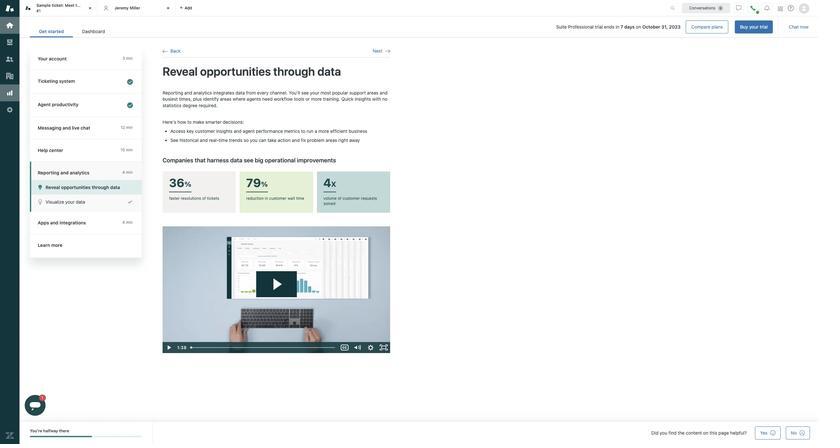 Task type: locate. For each thing, give the bounding box(es) containing it.
1 horizontal spatial reporting
[[163, 90, 183, 95]]

reveal opportunities through data inside the "content-title" region
[[163, 64, 341, 78]]

data inside the "content-title" region
[[317, 64, 341, 78]]

chat now button
[[784, 20, 814, 33]]

analytics inside reporting and analytics integrates data from every channel. you'll see your most popular support areas and busiest times, plus identify areas where agents need workflow tools or more training. quick insights with no statistics degree required.
[[193, 90, 212, 95]]

0 horizontal spatial %
[[185, 180, 191, 189]]

the
[[76, 3, 82, 8], [678, 431, 685, 436]]

% inside 36 %
[[185, 180, 191, 189]]

degree
[[183, 103, 197, 108]]

1 % from the left
[[185, 180, 191, 189]]

reveal down back
[[163, 64, 198, 78]]

1 trial from the left
[[595, 24, 603, 30]]

reporting and analytics
[[38, 170, 89, 176]]

36
[[169, 176, 185, 190]]

more right "or"
[[311, 96, 322, 102]]

agents
[[247, 96, 261, 102]]

2 vertical spatial more
[[51, 243, 62, 248]]

1 horizontal spatial see
[[301, 90, 309, 95]]

your right buy
[[749, 24, 759, 30]]

% up "reduction"
[[261, 180, 268, 189]]

customer for 79
[[269, 196, 287, 201]]

4 min from the top
[[126, 170, 133, 175]]

more right learn
[[51, 243, 62, 248]]

views image
[[6, 38, 14, 47]]

your
[[38, 56, 48, 61]]

performance
[[256, 128, 283, 134]]

x
[[331, 180, 336, 189]]

next button
[[373, 48, 390, 54]]

1 horizontal spatial on
[[703, 431, 708, 436]]

no button
[[786, 427, 810, 440]]

metrics
[[284, 128, 300, 134]]

your inside the visualize your data button
[[65, 199, 75, 205]]

2 horizontal spatial customer
[[343, 196, 360, 201]]

you right did
[[660, 431, 667, 436]]

video thumbnail image
[[163, 227, 390, 353], [163, 227, 390, 353]]

1 vertical spatial reveal opportunities through data
[[46, 185, 120, 190]]

min inside "your account" heading
[[126, 56, 133, 61]]

1 horizontal spatial %
[[261, 180, 268, 189]]

fix
[[301, 138, 306, 143]]

ticketing
[[38, 78, 58, 84]]

2 min from the top
[[126, 125, 133, 130]]

more right a
[[318, 128, 329, 134]]

0 horizontal spatial areas
[[220, 96, 231, 102]]

opportunities up "visualize your data"
[[61, 185, 91, 190]]

areas down "integrates"
[[220, 96, 231, 102]]

reporting up busiest
[[163, 90, 183, 95]]

analytics for reporting and analytics integrates data from every channel. you'll see your most popular support areas and busiest times, plus identify areas where agents need workflow tools or more training. quick insights with no statistics degree required.
[[193, 90, 212, 95]]

insights
[[355, 96, 371, 102], [216, 128, 233, 134]]

this
[[710, 431, 717, 436]]

away
[[349, 138, 360, 143]]

1 horizontal spatial time
[[296, 196, 304, 201]]

1 horizontal spatial in
[[616, 24, 619, 30]]

you right the so
[[250, 138, 258, 143]]

reporting for reporting and analytics integrates data from every channel. you'll see your most popular support areas and busiest times, plus identify areas where agents need workflow tools or more training. quick insights with no statistics degree required.
[[163, 90, 183, 95]]

reporting down help center
[[38, 170, 59, 176]]

analytics up reveal opportunities through data button
[[70, 170, 89, 176]]

4 min for analytics
[[122, 170, 133, 175]]

learn more button
[[30, 234, 140, 257]]

1 vertical spatial reporting
[[38, 170, 59, 176]]

zendesk image
[[6, 432, 14, 440]]

plans
[[712, 24, 723, 30]]

decisions:
[[223, 119, 244, 125]]

access key customer insights and agent performance metrics to run a more efficient business
[[170, 128, 367, 134]]

trial down notifications image
[[760, 24, 768, 30]]

31,
[[661, 24, 668, 30]]

customer down the here's how to make smarter decisions:
[[195, 128, 215, 134]]

0 vertical spatial your
[[749, 24, 759, 30]]

reveal opportunities through data inside button
[[46, 185, 120, 190]]

2 vertical spatial 4
[[122, 220, 125, 225]]

through up the visualize your data button
[[92, 185, 109, 190]]

back button
[[163, 48, 181, 54]]

the inside footer
[[678, 431, 685, 436]]

0 vertical spatial in
[[616, 24, 619, 30]]

79 %
[[246, 176, 268, 190]]

0 horizontal spatial time
[[219, 138, 228, 143]]

analytics up plus
[[193, 90, 212, 95]]

1 horizontal spatial the
[[678, 431, 685, 436]]

1 vertical spatial see
[[244, 157, 253, 164]]

0 vertical spatial reporting
[[163, 90, 183, 95]]

take
[[268, 138, 276, 143]]

0 vertical spatial areas
[[367, 90, 378, 95]]

messaging and live chat
[[38, 125, 90, 131]]

miller
[[130, 5, 140, 10]]

times,
[[179, 96, 192, 102]]

reveal opportunities through data
[[163, 64, 341, 78], [46, 185, 120, 190]]

of right volume
[[338, 196, 341, 201]]

data down reveal opportunities through data button
[[76, 199, 85, 205]]

data up most
[[317, 64, 341, 78]]

region
[[163, 90, 390, 353]]

1 4 min from the top
[[122, 170, 133, 175]]

2 horizontal spatial areas
[[367, 90, 378, 95]]

data inside the visualize your data button
[[76, 199, 85, 205]]

trial
[[595, 24, 603, 30], [760, 24, 768, 30]]

dashboard
[[82, 29, 105, 34]]

agent
[[38, 102, 51, 107]]

here's
[[163, 119, 176, 125]]

min for your account
[[126, 56, 133, 61]]

more inside learn more dropdown button
[[51, 243, 62, 248]]

customer left wait
[[269, 196, 287, 201]]

to left 'run'
[[301, 128, 305, 134]]

your inside buy your trial button
[[749, 24, 759, 30]]

5 min from the top
[[126, 220, 133, 225]]

0 horizontal spatial reporting
[[38, 170, 59, 176]]

customer
[[195, 128, 215, 134], [269, 196, 287, 201], [343, 196, 360, 201]]

reveal opportunities through data up the visualize your data button
[[46, 185, 120, 190]]

1 vertical spatial through
[[92, 185, 109, 190]]

on right the days on the top right of the page
[[636, 24, 641, 30]]

that
[[195, 157, 206, 164]]

insights down decisions:
[[216, 128, 233, 134]]

1 horizontal spatial your
[[310, 90, 319, 95]]

the inside sample ticket: meet the ticket #1
[[76, 3, 82, 8]]

and left fix
[[292, 138, 300, 143]]

1 vertical spatial to
[[301, 128, 305, 134]]

0 vertical spatial 4
[[122, 170, 125, 175]]

time right wait
[[296, 196, 304, 201]]

0 vertical spatial the
[[76, 3, 82, 8]]

time for 79
[[296, 196, 304, 201]]

4 for apps and integrations
[[122, 220, 125, 225]]

from
[[246, 90, 256, 95]]

0 vertical spatial time
[[219, 138, 228, 143]]

0 vertical spatial insights
[[355, 96, 371, 102]]

see
[[170, 138, 178, 143]]

and left live at the top of the page
[[63, 125, 71, 131]]

with
[[372, 96, 381, 102]]

now
[[800, 24, 809, 30]]

you'll
[[289, 90, 300, 95]]

and left real-
[[200, 138, 208, 143]]

1 vertical spatial 4
[[323, 176, 331, 190]]

79
[[246, 176, 261, 190]]

0 horizontal spatial insights
[[216, 128, 233, 134]]

opportunities up "integrates"
[[200, 64, 271, 78]]

through inside button
[[92, 185, 109, 190]]

analytics
[[193, 90, 212, 95], [70, 170, 89, 176]]

2 4 min from the top
[[122, 220, 133, 225]]

0 vertical spatial through
[[273, 64, 315, 78]]

1 horizontal spatial to
[[301, 128, 305, 134]]

% for 36
[[185, 180, 191, 189]]

0 horizontal spatial see
[[244, 157, 253, 164]]

1 horizontal spatial analytics
[[193, 90, 212, 95]]

data up where
[[236, 90, 245, 95]]

0 vertical spatial analytics
[[193, 90, 212, 95]]

to right how
[[187, 119, 192, 125]]

1 vertical spatial analytics
[[70, 170, 89, 176]]

12 min
[[121, 125, 133, 130]]

days
[[624, 24, 635, 30]]

agent
[[243, 128, 255, 134]]

can
[[259, 138, 266, 143]]

2 vertical spatial areas
[[326, 138, 337, 143]]

3 min
[[122, 56, 133, 61]]

%
[[185, 180, 191, 189], [261, 180, 268, 189]]

problem
[[307, 138, 324, 143]]

1 vertical spatial the
[[678, 431, 685, 436]]

and right the 'apps'
[[50, 220, 58, 226]]

tab list
[[30, 25, 114, 37]]

get help image
[[788, 5, 794, 11]]

in right "reduction"
[[265, 196, 268, 201]]

0 vertical spatial to
[[187, 119, 192, 125]]

3
[[122, 56, 125, 61]]

reveal up visualize
[[46, 185, 60, 190]]

of inside volume of customer requests solved
[[338, 196, 341, 201]]

through inside the "content-title" region
[[273, 64, 315, 78]]

1 vertical spatial on
[[703, 431, 708, 436]]

jeremy
[[114, 5, 129, 10]]

areas down "efficient"
[[326, 138, 337, 143]]

reporting inside reporting and analytics integrates data from every channel. you'll see your most popular support areas and busiest times, plus identify areas where agents need workflow tools or more training. quick insights with no statistics degree required.
[[163, 90, 183, 95]]

ticket:
[[52, 3, 64, 8]]

there
[[59, 429, 69, 434]]

% up resolutions
[[185, 180, 191, 189]]

through up you'll
[[273, 64, 315, 78]]

see
[[301, 90, 309, 95], [244, 157, 253, 164]]

organizations image
[[6, 72, 14, 80]]

yes button
[[755, 427, 781, 440]]

0 vertical spatial you
[[250, 138, 258, 143]]

1 vertical spatial time
[[296, 196, 304, 201]]

1 vertical spatial opportunities
[[61, 185, 91, 190]]

the right meet
[[76, 3, 82, 8]]

1 vertical spatial reveal
[[46, 185, 60, 190]]

progress-bar progress bar
[[30, 437, 142, 438]]

of left tickets
[[202, 196, 206, 201]]

0 horizontal spatial analytics
[[70, 170, 89, 176]]

reveal opportunities through data button
[[31, 180, 142, 195]]

1 min from the top
[[126, 56, 133, 61]]

0 horizontal spatial trial
[[595, 24, 603, 30]]

0 horizontal spatial customer
[[195, 128, 215, 134]]

your right visualize
[[65, 199, 75, 205]]

1 vertical spatial you
[[660, 431, 667, 436]]

4 inside region
[[323, 176, 331, 190]]

so
[[244, 138, 249, 143]]

time left trends
[[219, 138, 228, 143]]

insights down 'support'
[[355, 96, 371, 102]]

see left big
[[244, 157, 253, 164]]

buy
[[740, 24, 748, 30]]

live
[[72, 125, 79, 131]]

1 horizontal spatial reveal opportunities through data
[[163, 64, 341, 78]]

% inside 79 %
[[261, 180, 268, 189]]

0 horizontal spatial you
[[250, 138, 258, 143]]

your left most
[[310, 90, 319, 95]]

in left 7
[[616, 24, 619, 30]]

4 min
[[122, 170, 133, 175], [122, 220, 133, 225]]

1 horizontal spatial trial
[[760, 24, 768, 30]]

areas for see historical and real-time trends so you can take action and fix problem areas right away
[[326, 138, 337, 143]]

2 of from the left
[[338, 196, 341, 201]]

0 horizontal spatial through
[[92, 185, 109, 190]]

1 vertical spatial insights
[[216, 128, 233, 134]]

statistics
[[163, 103, 181, 108]]

2 vertical spatial your
[[65, 199, 75, 205]]

big
[[255, 157, 263, 164]]

popular
[[332, 90, 348, 95]]

customer left requests
[[343, 196, 360, 201]]

1 horizontal spatial areas
[[326, 138, 337, 143]]

0 horizontal spatial your
[[65, 199, 75, 205]]

data inside reporting and analytics integrates data from every channel. you'll see your most popular support areas and busiest times, plus identify areas where agents need workflow tools or more training. quick insights with no statistics degree required.
[[236, 90, 245, 95]]

see up "or"
[[301, 90, 309, 95]]

0 horizontal spatial in
[[265, 196, 268, 201]]

reveal opportunities through data up from
[[163, 64, 341, 78]]

and up times,
[[184, 90, 192, 95]]

ticketing system
[[38, 78, 75, 84]]

chat now
[[789, 24, 809, 30]]

section
[[119, 20, 773, 33]]

1 vertical spatial more
[[318, 128, 329, 134]]

and up 'no'
[[380, 90, 388, 95]]

0 vertical spatial 4 min
[[122, 170, 133, 175]]

4 for reporting and analytics
[[122, 170, 125, 175]]

2 trial from the left
[[760, 24, 768, 30]]

0 horizontal spatial on
[[636, 24, 641, 30]]

requests
[[361, 196, 377, 201]]

on inside footer
[[703, 431, 708, 436]]

suite professional trial ends in 7 days on october 31, 2023
[[556, 24, 681, 30]]

0 vertical spatial reveal
[[163, 64, 198, 78]]

on left the this
[[703, 431, 708, 436]]

data inside reveal opportunities through data button
[[110, 185, 120, 190]]

trial inside button
[[760, 24, 768, 30]]

time
[[219, 138, 228, 143], [296, 196, 304, 201]]

0 vertical spatial reveal opportunities through data
[[163, 64, 341, 78]]

how
[[178, 119, 186, 125]]

get started
[[39, 29, 64, 34]]

1 horizontal spatial insights
[[355, 96, 371, 102]]

and down center
[[60, 170, 69, 176]]

2 % from the left
[[261, 180, 268, 189]]

reporting and analytics integrates data from every channel. you'll see your most popular support areas and busiest times, plus identify areas where agents need workflow tools or more training. quick insights with no statistics degree required.
[[163, 90, 388, 108]]

and
[[184, 90, 192, 95], [380, 90, 388, 95], [63, 125, 71, 131], [234, 128, 242, 134], [200, 138, 208, 143], [292, 138, 300, 143], [60, 170, 69, 176], [50, 220, 58, 226]]

0 horizontal spatial the
[[76, 3, 82, 8]]

3 min from the top
[[126, 148, 133, 153]]

1 horizontal spatial you
[[660, 431, 667, 436]]

analytics for reporting and analytics
[[70, 170, 89, 176]]

more
[[311, 96, 322, 102], [318, 128, 329, 134], [51, 243, 62, 248]]

trial for professional
[[595, 24, 603, 30]]

ticketing system button
[[30, 70, 140, 93]]

0 horizontal spatial reveal
[[46, 185, 60, 190]]

1 horizontal spatial reveal
[[163, 64, 198, 78]]

0 horizontal spatial of
[[202, 196, 206, 201]]

notifications image
[[765, 5, 770, 11]]

1 vertical spatial in
[[265, 196, 268, 201]]

0 horizontal spatial reveal opportunities through data
[[46, 185, 120, 190]]

areas
[[367, 90, 378, 95], [220, 96, 231, 102], [326, 138, 337, 143]]

data up the visualize your data button
[[110, 185, 120, 190]]

you
[[250, 138, 258, 143], [660, 431, 667, 436]]

min for apps and integrations
[[126, 220, 133, 225]]

#1
[[36, 8, 41, 13]]

tab
[[20, 0, 98, 16]]

to
[[187, 119, 192, 125], [301, 128, 305, 134]]

through
[[273, 64, 315, 78], [92, 185, 109, 190]]

no
[[791, 431, 797, 436]]

min for reporting and analytics
[[126, 170, 133, 175]]

yes
[[760, 431, 768, 436]]

footer
[[20, 422, 819, 445]]

trial left ends
[[595, 24, 603, 30]]

1 vertical spatial 4 min
[[122, 220, 133, 225]]

0 vertical spatial more
[[311, 96, 322, 102]]

1 horizontal spatial through
[[273, 64, 315, 78]]

the right the 'find'
[[678, 431, 685, 436]]

smarter
[[205, 119, 222, 125]]

2 horizontal spatial your
[[749, 24, 759, 30]]

dashboard tab
[[73, 25, 114, 37]]

customer inside volume of customer requests solved
[[343, 196, 360, 201]]

1 horizontal spatial of
[[338, 196, 341, 201]]

0 vertical spatial opportunities
[[200, 64, 271, 78]]

0 horizontal spatial opportunities
[[61, 185, 91, 190]]

1 vertical spatial your
[[310, 90, 319, 95]]

1 horizontal spatial opportunities
[[200, 64, 271, 78]]

1 horizontal spatial customer
[[269, 196, 287, 201]]

0 vertical spatial see
[[301, 90, 309, 95]]

areas up the with
[[367, 90, 378, 95]]



Task type: vqa. For each thing, say whether or not it's contained in the screenshot.
Macro
no



Task type: describe. For each thing, give the bounding box(es) containing it.
resolutions
[[181, 196, 201, 201]]

efficient
[[330, 128, 348, 134]]

customer for 4
[[343, 196, 360, 201]]

find
[[669, 431, 677, 436]]

access
[[170, 128, 185, 134]]

customers image
[[6, 55, 14, 63]]

reveal inside the "content-title" region
[[163, 64, 198, 78]]

companies
[[163, 157, 193, 164]]

real-
[[209, 138, 219, 143]]

visualize your data
[[46, 199, 85, 205]]

time for access key customer insights and agent performance metrics to run a more efficient business
[[219, 138, 228, 143]]

your for trial
[[749, 24, 759, 30]]

region containing 36
[[163, 90, 390, 353]]

next
[[373, 48, 382, 54]]

visualize
[[46, 199, 64, 205]]

0 horizontal spatial to
[[187, 119, 192, 125]]

conversations
[[689, 5, 716, 10]]

compare plans button
[[686, 20, 728, 33]]

see inside reporting and analytics integrates data from every channel. you'll see your most popular support areas and busiest times, plus identify areas where agents need workflow tools or more training. quick insights with no statistics degree required.
[[301, 90, 309, 95]]

section containing suite professional trial ends in
[[119, 20, 773, 33]]

your inside reporting and analytics integrates data from every channel. you'll see your most popular support areas and busiest times, plus identify areas where agents need workflow tools or more training. quick insights with no statistics degree required.
[[310, 90, 319, 95]]

tools
[[294, 96, 304, 102]]

the for content
[[678, 431, 685, 436]]

a
[[315, 128, 317, 134]]

right
[[338, 138, 348, 143]]

identify
[[203, 96, 219, 102]]

apps and integrations
[[38, 220, 86, 226]]

back
[[170, 48, 181, 54]]

reduction
[[246, 196, 264, 201]]

reporting image
[[6, 89, 14, 97]]

get
[[39, 29, 47, 34]]

insights inside reporting and analytics integrates data from every channel. you'll see your most popular support areas and busiest times, plus identify areas where agents need workflow tools or more training. quick insights with no statistics degree required.
[[355, 96, 371, 102]]

integrates
[[213, 90, 234, 95]]

or
[[305, 96, 310, 102]]

trends
[[229, 138, 243, 143]]

did
[[651, 431, 659, 436]]

zendesk products image
[[778, 6, 783, 11]]

your account heading
[[30, 48, 142, 70]]

help center
[[38, 148, 63, 153]]

agent productivity
[[38, 102, 78, 107]]

chat
[[789, 24, 799, 30]]

tabs tab list
[[20, 0, 664, 16]]

footer containing did you find the content on this page helpful?
[[20, 422, 819, 445]]

every
[[257, 90, 269, 95]]

0 vertical spatial on
[[636, 24, 641, 30]]

get started image
[[6, 21, 14, 30]]

video element
[[163, 227, 390, 353]]

12
[[121, 125, 125, 130]]

add button
[[176, 0, 196, 16]]

center
[[49, 148, 63, 153]]

quick
[[341, 96, 353, 102]]

compare
[[691, 24, 710, 30]]

progress bar image
[[30, 437, 92, 438]]

% for 79
[[261, 180, 268, 189]]

improvements
[[297, 157, 336, 164]]

areas for reporting and analytics integrates data from every channel. you'll see your most popular support areas and busiest times, plus identify areas where agents need workflow tools or more training. quick insights with no statistics degree required.
[[367, 90, 378, 95]]

reduction in customer wait time
[[246, 196, 304, 201]]

reveal inside button
[[46, 185, 60, 190]]

min for messaging and live chat
[[126, 125, 133, 130]]

ticket
[[83, 3, 94, 8]]

integrations
[[60, 220, 86, 226]]

help
[[38, 148, 48, 153]]

reporting for reporting and analytics
[[38, 170, 59, 176]]

2023
[[669, 24, 681, 30]]

jeremy miller tab
[[98, 0, 176, 16]]

wait
[[288, 196, 295, 201]]

more inside reporting and analytics integrates data from every channel. you'll see your most popular support areas and busiest times, plus identify areas where agents need workflow tools or more training. quick insights with no statistics degree required.
[[311, 96, 322, 102]]

the for ticket
[[76, 3, 82, 8]]

messaging
[[38, 125, 61, 131]]

you inside region
[[250, 138, 258, 143]]

need
[[262, 96, 273, 102]]

October 31, 2023 text field
[[642, 24, 681, 30]]

chat
[[81, 125, 90, 131]]

in inside region
[[265, 196, 268, 201]]

min for help center
[[126, 148, 133, 153]]

opportunities inside the "content-title" region
[[200, 64, 271, 78]]

tab list containing get started
[[30, 25, 114, 37]]

tickets
[[207, 196, 219, 201]]

faster resolutions of tickets
[[169, 196, 219, 201]]

faster
[[169, 196, 180, 201]]

trial for your
[[760, 24, 768, 30]]

no
[[382, 96, 388, 102]]

content-title region
[[163, 64, 390, 79]]

sample ticket: meet the ticket #1
[[36, 3, 94, 13]]

button displays agent's chat status as invisible. image
[[736, 5, 741, 11]]

key
[[187, 128, 194, 134]]

you inside footer
[[660, 431, 667, 436]]

business
[[349, 128, 367, 134]]

4 min for integrations
[[122, 220, 133, 225]]

admin image
[[6, 106, 14, 114]]

close image
[[87, 5, 93, 11]]

helpful?
[[730, 431, 747, 436]]

here's how to make smarter decisions:
[[163, 119, 244, 125]]

data right harness at the top left
[[230, 157, 242, 164]]

4 x
[[323, 176, 336, 190]]

tab containing sample ticket: meet the ticket
[[20, 0, 98, 16]]

and up trends
[[234, 128, 242, 134]]

most
[[321, 90, 331, 95]]

you're halfway there
[[30, 429, 69, 434]]

buy your trial button
[[735, 20, 773, 33]]

training.
[[323, 96, 340, 102]]

account
[[49, 56, 67, 61]]

1 vertical spatial areas
[[220, 96, 231, 102]]

you're
[[30, 429, 42, 434]]

support
[[349, 90, 366, 95]]

1 of from the left
[[202, 196, 206, 201]]

compare plans
[[691, 24, 723, 30]]

page
[[719, 431, 729, 436]]

buy your trial
[[740, 24, 768, 30]]

learn more
[[38, 243, 62, 248]]

zendesk support image
[[6, 4, 14, 13]]

did you find the content on this page helpful?
[[651, 431, 747, 436]]

main element
[[0, 0, 20, 445]]

close image
[[165, 5, 171, 11]]

in inside section
[[616, 24, 619, 30]]

volume of customer requests solved
[[323, 196, 377, 206]]

professional
[[568, 24, 594, 30]]

started
[[48, 29, 64, 34]]

required.
[[199, 103, 217, 108]]

apps
[[38, 220, 49, 226]]

suite
[[556, 24, 567, 30]]

opportunities inside button
[[61, 185, 91, 190]]

your for data
[[65, 199, 75, 205]]



